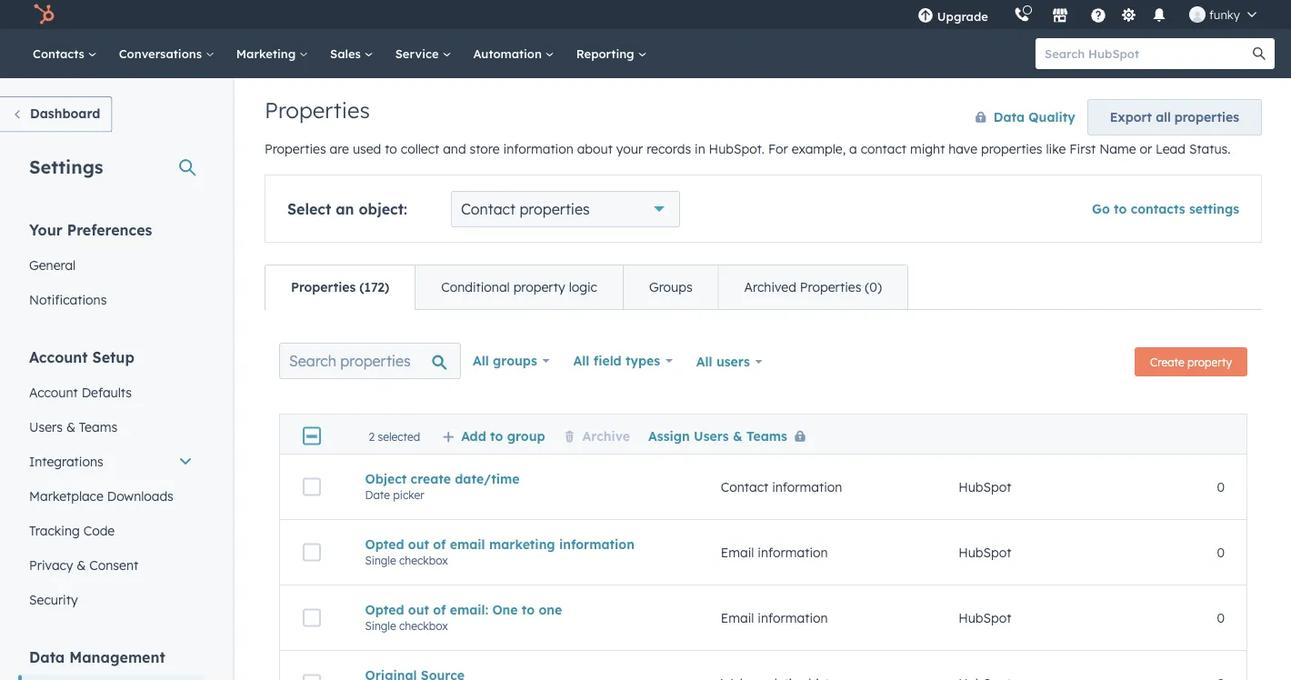 Task type: locate. For each thing, give the bounding box(es) containing it.
go
[[1092, 201, 1110, 217]]

to left one
[[522, 602, 535, 618]]

property for conditional
[[513, 279, 565, 295]]

0 horizontal spatial contact
[[461, 200, 516, 218]]

properties inside properties (172) link
[[291, 279, 356, 295]]

1 of from the top
[[433, 536, 446, 552]]

1 email information from the top
[[721, 544, 828, 560]]

out for email:
[[408, 602, 429, 618]]

setup
[[92, 348, 134, 366]]

account defaults link
[[18, 375, 204, 410]]

of left email:
[[433, 602, 446, 618]]

0 vertical spatial account
[[29, 348, 88, 366]]

conditional property logic
[[441, 279, 597, 295]]

3 0 from the top
[[1217, 610, 1225, 626]]

& up the contact information
[[733, 428, 743, 444]]

2 opted from the top
[[365, 602, 404, 618]]

1 vertical spatial of
[[433, 602, 446, 618]]

2 of from the top
[[433, 602, 446, 618]]

3 hubspot from the top
[[959, 610, 1012, 626]]

email information
[[721, 544, 828, 560], [721, 610, 828, 626]]

groups link
[[623, 266, 718, 309]]

0 vertical spatial data
[[994, 109, 1025, 125]]

1 vertical spatial opted
[[365, 602, 404, 618]]

search image
[[1253, 47, 1266, 60]]

out left email
[[408, 536, 429, 552]]

sales
[[330, 46, 364, 61]]

of left email
[[433, 536, 446, 552]]

defaults
[[82, 384, 132, 400]]

email
[[721, 544, 754, 560], [721, 610, 754, 626]]

property right the create
[[1188, 355, 1232, 369]]

account
[[29, 348, 88, 366], [29, 384, 78, 400]]

privacy & consent link
[[18, 548, 204, 582]]

0 horizontal spatial teams
[[79, 419, 117, 435]]

teams down defaults
[[79, 419, 117, 435]]

0 for to
[[1217, 610, 1225, 626]]

0 vertical spatial single
[[365, 554, 396, 567]]

2 out from the top
[[408, 602, 429, 618]]

marketplaces button
[[1041, 0, 1079, 29]]

1 horizontal spatial &
[[77, 557, 86, 573]]

0 vertical spatial of
[[433, 536, 446, 552]]

out inside opted out of email: one to one single checkbox
[[408, 602, 429, 618]]

hubspot for information
[[959, 544, 1012, 560]]

Search HubSpot search field
[[1036, 38, 1259, 69]]

property inside button
[[1188, 355, 1232, 369]]

properties
[[1175, 109, 1239, 125], [981, 141, 1043, 157], [520, 200, 590, 218]]

property left the logic
[[513, 279, 565, 295]]

menu containing funky
[[905, 0, 1269, 29]]

property inside tab list
[[513, 279, 565, 295]]

0 horizontal spatial properties
[[520, 200, 590, 218]]

1 vertical spatial account
[[29, 384, 78, 400]]

contact inside popup button
[[461, 200, 516, 218]]

tracking code
[[29, 522, 115, 538]]

0 for information
[[1217, 544, 1225, 560]]

contact down store
[[461, 200, 516, 218]]

email information for opted out of email marketing information
[[721, 544, 828, 560]]

teams up the contact information
[[747, 428, 787, 444]]

1 account from the top
[[29, 348, 88, 366]]

information for opted out of email marketing information
[[758, 544, 828, 560]]

export all properties button
[[1087, 99, 1262, 135]]

0 horizontal spatial data
[[29, 648, 65, 666]]

2 vertical spatial hubspot
[[959, 610, 1012, 626]]

users up integrations
[[29, 419, 63, 435]]

out inside "opted out of email marketing information single checkbox"
[[408, 536, 429, 552]]

data management element
[[29, 647, 204, 680]]

properties down data quality button
[[981, 141, 1043, 157]]

an
[[336, 200, 354, 218]]

1 vertical spatial hubspot
[[959, 544, 1012, 560]]

one
[[539, 602, 562, 618]]

menu
[[905, 0, 1269, 29]]

create property button
[[1135, 347, 1248, 376]]

properties left (0)
[[800, 279, 862, 295]]

0 vertical spatial out
[[408, 536, 429, 552]]

automation
[[473, 46, 545, 61]]

used
[[353, 141, 381, 157]]

Search search field
[[279, 343, 461, 379]]

properties down about
[[520, 200, 590, 218]]

1 horizontal spatial all
[[573, 353, 590, 369]]

0 vertical spatial opted
[[365, 536, 404, 552]]

out for email
[[408, 536, 429, 552]]

archived properties (0)
[[744, 279, 882, 295]]

1 horizontal spatial contact
[[721, 479, 769, 495]]

data inside button
[[994, 109, 1025, 125]]

opted inside opted out of email: one to one single checkbox
[[365, 602, 404, 618]]

account up users & teams
[[29, 384, 78, 400]]

checkbox inside opted out of email: one to one single checkbox
[[399, 619, 448, 633]]

to
[[385, 141, 397, 157], [1114, 201, 1127, 217], [490, 428, 503, 444], [522, 602, 535, 618]]

0 horizontal spatial &
[[66, 419, 75, 435]]

2 checkbox from the top
[[399, 619, 448, 633]]

object create date/time button
[[365, 471, 677, 487]]

to right used
[[385, 141, 397, 157]]

out left email:
[[408, 602, 429, 618]]

your
[[29, 221, 63, 239]]

contact inside tab panel
[[721, 479, 769, 495]]

all groups button
[[461, 343, 562, 379]]

hubspot image
[[33, 4, 55, 25]]

create property
[[1150, 355, 1232, 369]]

reporting link
[[565, 29, 658, 78]]

1 out from the top
[[408, 536, 429, 552]]

all for all groups
[[473, 353, 489, 369]]

1 vertical spatial contact
[[721, 479, 769, 495]]

opted for opted out of email: one to one
[[365, 602, 404, 618]]

1 vertical spatial email
[[721, 610, 754, 626]]

create
[[1150, 355, 1185, 369]]

search button
[[1244, 38, 1275, 69]]

properties inside export all properties button
[[1175, 109, 1239, 125]]

all left groups
[[473, 353, 489, 369]]

all left 'users'
[[696, 354, 713, 370]]

opted down date on the bottom
[[365, 536, 404, 552]]

properties inside contact properties popup button
[[520, 200, 590, 218]]

1 vertical spatial properties
[[981, 141, 1043, 157]]

1 horizontal spatial users
[[694, 428, 729, 444]]

1 checkbox from the top
[[399, 554, 448, 567]]

help image
[[1090, 8, 1107, 25]]

1 opted from the top
[[365, 536, 404, 552]]

1 email from the top
[[721, 544, 754, 560]]

integrations button
[[18, 444, 204, 479]]

2 account from the top
[[29, 384, 78, 400]]

contact
[[461, 200, 516, 218], [721, 479, 769, 495]]

sales link
[[319, 29, 384, 78]]

contact for contact information
[[721, 479, 769, 495]]

1 vertical spatial single
[[365, 619, 396, 633]]

2 0 from the top
[[1217, 544, 1225, 560]]

properties up the are
[[265, 96, 370, 124]]

0 vertical spatial 0
[[1217, 479, 1225, 495]]

properties
[[265, 96, 370, 124], [265, 141, 326, 157], [291, 279, 356, 295], [800, 279, 862, 295]]

property
[[513, 279, 565, 295], [1188, 355, 1232, 369]]

2 vertical spatial properties
[[520, 200, 590, 218]]

tab list
[[265, 265, 908, 310]]

0 vertical spatial contact
[[461, 200, 516, 218]]

of inside "opted out of email marketing information single checkbox"
[[433, 536, 446, 552]]

general
[[29, 257, 76, 273]]

archive
[[582, 428, 630, 444]]

upgrade image
[[917, 8, 934, 25]]

0 vertical spatial email
[[721, 544, 754, 560]]

0 vertical spatial email information
[[721, 544, 828, 560]]

records
[[647, 141, 691, 157]]

0 horizontal spatial property
[[513, 279, 565, 295]]

data down security at the bottom of the page
[[29, 648, 65, 666]]

1 vertical spatial property
[[1188, 355, 1232, 369]]

account setup element
[[18, 347, 204, 617]]

automation link
[[462, 29, 565, 78]]

users
[[29, 419, 63, 435], [694, 428, 729, 444]]

1 vertical spatial 0
[[1217, 544, 1225, 560]]

all users button
[[685, 343, 774, 381]]

users inside users & teams link
[[29, 419, 63, 435]]

checkbox inside "opted out of email marketing information single checkbox"
[[399, 554, 448, 567]]

hubspot for to
[[959, 610, 1012, 626]]

2 hubspot from the top
[[959, 544, 1012, 560]]

all left field
[[573, 353, 590, 369]]

all inside popup button
[[573, 353, 590, 369]]

contact information
[[721, 479, 842, 495]]

account for account setup
[[29, 348, 88, 366]]

export all properties
[[1110, 109, 1239, 125]]

to right go
[[1114, 201, 1127, 217]]

properties left the are
[[265, 141, 326, 157]]

archived properties (0) link
[[718, 266, 907, 309]]

of for email:
[[433, 602, 446, 618]]

conditional property logic link
[[415, 266, 623, 309]]

your preferences
[[29, 221, 152, 239]]

dashboard link
[[0, 96, 112, 132]]

& up integrations
[[66, 419, 75, 435]]

0 horizontal spatial users
[[29, 419, 63, 435]]

quality
[[1029, 109, 1076, 125]]

all field types button
[[562, 343, 685, 379]]

2 email information from the top
[[721, 610, 828, 626]]

users right assign
[[694, 428, 729, 444]]

out
[[408, 536, 429, 552], [408, 602, 429, 618]]

2 horizontal spatial all
[[696, 354, 713, 370]]

properties inside archived properties (0) link
[[800, 279, 862, 295]]

marketplace downloads
[[29, 488, 174, 504]]

1 horizontal spatial data
[[994, 109, 1025, 125]]

contacts link
[[22, 29, 108, 78]]

2 email from the top
[[721, 610, 754, 626]]

1 vertical spatial data
[[29, 648, 65, 666]]

& right privacy
[[77, 557, 86, 573]]

information inside "opted out of email marketing information single checkbox"
[[559, 536, 635, 552]]

object:
[[359, 200, 407, 218]]

opted inside "opted out of email marketing information single checkbox"
[[365, 536, 404, 552]]

1 vertical spatial checkbox
[[399, 619, 448, 633]]

tab panel
[[265, 309, 1262, 680]]

2 horizontal spatial properties
[[1175, 109, 1239, 125]]

1 horizontal spatial property
[[1188, 355, 1232, 369]]

contacts
[[1131, 201, 1185, 217]]

contact down the "assign users & teams" button at the right bottom
[[721, 479, 769, 495]]

1 single from the top
[[365, 554, 396, 567]]

0 vertical spatial checkbox
[[399, 554, 448, 567]]

0 vertical spatial property
[[513, 279, 565, 295]]

of inside opted out of email: one to one single checkbox
[[433, 602, 446, 618]]

dashboard
[[30, 105, 100, 121]]

properties left (172)
[[291, 279, 356, 295]]

marketing link
[[225, 29, 319, 78]]

1 vertical spatial email information
[[721, 610, 828, 626]]

properties up status.
[[1175, 109, 1239, 125]]

0 horizontal spatial all
[[473, 353, 489, 369]]

1 horizontal spatial teams
[[747, 428, 787, 444]]

downloads
[[107, 488, 174, 504]]

email information for opted out of email: one to one
[[721, 610, 828, 626]]

1 vertical spatial out
[[408, 602, 429, 618]]

account setup
[[29, 348, 134, 366]]

account up 'account defaults'
[[29, 348, 88, 366]]

security
[[29, 592, 78, 607]]

service
[[395, 46, 442, 61]]

name
[[1100, 141, 1136, 157]]

one
[[492, 602, 518, 618]]

funky town image
[[1189, 6, 1206, 23]]

are
[[330, 141, 349, 157]]

0 vertical spatial properties
[[1175, 109, 1239, 125]]

2 single from the top
[[365, 619, 396, 633]]

0 vertical spatial hubspot
[[959, 479, 1012, 495]]

data left quality
[[994, 109, 1025, 125]]

assign users & teams
[[648, 428, 787, 444]]

opted left email:
[[365, 602, 404, 618]]

2 vertical spatial 0
[[1217, 610, 1225, 626]]



Task type: vqa. For each thing, say whether or not it's contained in the screenshot.
show chat
no



Task type: describe. For each thing, give the bounding box(es) containing it.
properties for properties (172)
[[291, 279, 356, 295]]

lead
[[1156, 141, 1186, 157]]

select an object:
[[287, 200, 407, 218]]

1 0 from the top
[[1217, 479, 1225, 495]]

date
[[365, 488, 390, 502]]

settings link
[[1117, 5, 1140, 24]]

(0)
[[865, 279, 882, 295]]

properties (172) link
[[266, 266, 415, 309]]

opted out of email: one to one single checkbox
[[365, 602, 562, 633]]

opted out of email: one to one button
[[365, 602, 677, 618]]

archive button
[[563, 428, 630, 444]]

all users
[[696, 354, 750, 370]]

2 horizontal spatial &
[[733, 428, 743, 444]]

2 selected
[[369, 429, 420, 443]]

marketplace downloads link
[[18, 479, 204, 513]]

conversations
[[119, 46, 205, 61]]

teams inside tab panel
[[747, 428, 787, 444]]

might
[[910, 141, 945, 157]]

& for consent
[[77, 557, 86, 573]]

funky
[[1209, 7, 1240, 22]]

upgrade
[[937, 9, 988, 24]]

tab panel containing all groups
[[265, 309, 1262, 680]]

a
[[849, 141, 857, 157]]

2
[[369, 429, 375, 443]]

for
[[768, 141, 788, 157]]

in
[[695, 141, 705, 157]]

first
[[1070, 141, 1096, 157]]

properties for properties
[[265, 96, 370, 124]]

to right add
[[490, 428, 503, 444]]

notifications
[[29, 291, 107, 307]]

conversations link
[[108, 29, 225, 78]]

all for all field types
[[573, 353, 590, 369]]

code
[[83, 522, 115, 538]]

or
[[1140, 141, 1152, 157]]

archived
[[744, 279, 796, 295]]

all groups
[[473, 353, 537, 369]]

your
[[616, 141, 643, 157]]

(172)
[[359, 279, 389, 295]]

users & teams link
[[18, 410, 204, 444]]

object create date/time date picker
[[365, 471, 520, 502]]

& for teams
[[66, 419, 75, 435]]

1 horizontal spatial properties
[[981, 141, 1043, 157]]

data for data quality
[[994, 109, 1025, 125]]

contact for contact properties
[[461, 200, 516, 218]]

hubspot link
[[22, 4, 68, 25]]

users & teams
[[29, 419, 117, 435]]

1 hubspot from the top
[[959, 479, 1012, 495]]

account defaults
[[29, 384, 132, 400]]

account for account defaults
[[29, 384, 78, 400]]

information for opted out of email: one to one
[[758, 610, 828, 626]]

property for create
[[1188, 355, 1232, 369]]

single inside opted out of email: one to one single checkbox
[[365, 619, 396, 633]]

picker
[[393, 488, 424, 502]]

marketing
[[236, 46, 299, 61]]

marketing
[[489, 536, 555, 552]]

marketplace
[[29, 488, 104, 504]]

groups
[[649, 279, 693, 295]]

all
[[1156, 109, 1171, 125]]

logic
[[569, 279, 597, 295]]

information for object create date/time
[[772, 479, 842, 495]]

data quality button
[[956, 99, 1077, 135]]

email for opted out of email: one to one
[[721, 610, 754, 626]]

opted for opted out of email marketing information
[[365, 536, 404, 552]]

properties are used to collect and store information about your records in hubspot. for example, a contact might have properties like first name or lead status.
[[265, 141, 1231, 157]]

email
[[450, 536, 485, 552]]

help button
[[1083, 0, 1114, 29]]

contacts
[[33, 46, 88, 61]]

your preferences element
[[18, 220, 204, 317]]

all for all users
[[696, 354, 713, 370]]

opted out of email marketing information single checkbox
[[365, 536, 635, 567]]

calling icon button
[[1007, 3, 1037, 27]]

status.
[[1189, 141, 1231, 157]]

email:
[[450, 602, 488, 618]]

calling icon image
[[1014, 7, 1030, 23]]

about
[[577, 141, 613, 157]]

single inside "opted out of email marketing information single checkbox"
[[365, 554, 396, 567]]

conditional
[[441, 279, 510, 295]]

add to group
[[461, 428, 545, 444]]

tracking
[[29, 522, 80, 538]]

integrations
[[29, 453, 103, 469]]

of for email
[[433, 536, 446, 552]]

tab list containing properties (172)
[[265, 265, 908, 310]]

contact
[[861, 141, 907, 157]]

go to contacts settings button
[[1092, 201, 1239, 217]]

object
[[365, 471, 407, 487]]

and
[[443, 141, 466, 157]]

assign users & teams button
[[648, 428, 813, 444]]

teams inside account setup element
[[79, 419, 117, 435]]

management
[[69, 648, 165, 666]]

marketplaces image
[[1052, 8, 1068, 25]]

email for opted out of email marketing information
[[721, 544, 754, 560]]

store
[[470, 141, 500, 157]]

privacy
[[29, 557, 73, 573]]

settings image
[[1121, 8, 1137, 24]]

properties for properties are used to collect and store information about your records in hubspot. for example, a contact might have properties like first name or lead status.
[[265, 141, 326, 157]]

add
[[461, 428, 486, 444]]

groups
[[493, 353, 537, 369]]

privacy & consent
[[29, 557, 138, 573]]

selected
[[378, 429, 420, 443]]

data for data management
[[29, 648, 65, 666]]

service link
[[384, 29, 462, 78]]

assign
[[648, 428, 690, 444]]

types
[[626, 353, 660, 369]]

like
[[1046, 141, 1066, 157]]

example,
[[792, 141, 846, 157]]

general link
[[18, 248, 204, 282]]

export
[[1110, 109, 1152, 125]]

contact properties
[[461, 200, 590, 218]]

have
[[949, 141, 978, 157]]

consent
[[89, 557, 138, 573]]

opted out of email marketing information button
[[365, 536, 677, 552]]

to inside opted out of email: one to one single checkbox
[[522, 602, 535, 618]]

notifications image
[[1151, 8, 1167, 25]]

settings
[[29, 155, 103, 178]]



